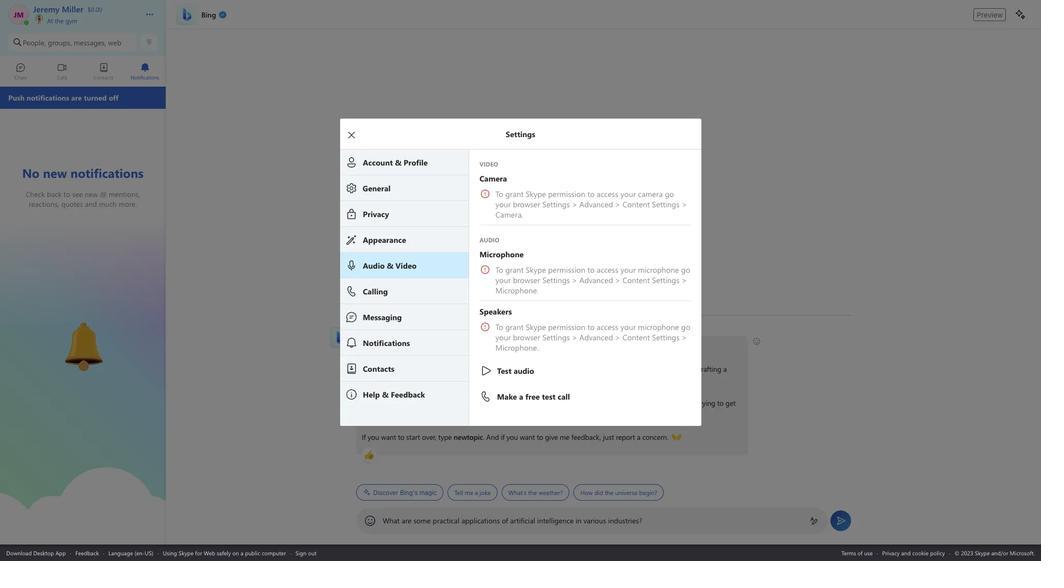Task type: locate. For each thing, give the bounding box(es) containing it.
1 vertical spatial of
[[502, 516, 508, 526]]

camera.
[[495, 210, 523, 220]]

groups, inside button
[[48, 37, 72, 47]]

2 vertical spatial of
[[858, 550, 863, 557]]

1 horizontal spatial for
[[379, 376, 388, 386]]

me left "with"
[[532, 376, 542, 386]]

want inside ask me any type of question, like finding vegan restaurants in cambridge, itinerary for your trip to europe or drafting a story for curious kids. in groups, remember to mention me with @bing. i'm an ai preview, so i'm still learning. sometimes i might say something weird. don't get mad at me, i'm just trying to get better! if you want to start over, type
[[381, 433, 396, 443]]

1 vertical spatial go
[[681, 265, 690, 275]]

groups, down at the gym
[[48, 37, 72, 47]]

of left artificial
[[502, 516, 508, 526]]

i'm right so
[[427, 399, 436, 408]]

how left "did"
[[580, 489, 593, 497]]

1 vertical spatial microphone.
[[495, 343, 539, 353]]

tab list
[[0, 58, 166, 87]]

1 advanced from the top
[[579, 199, 613, 210]]

with
[[544, 376, 557, 386]]

0 horizontal spatial i
[[443, 342, 445, 352]]

>
[[572, 199, 577, 210], [615, 199, 620, 210], [682, 199, 687, 210], [572, 275, 577, 286], [615, 275, 620, 286], [682, 275, 687, 286], [572, 333, 577, 343], [615, 333, 620, 343], [682, 333, 687, 343]]

how did the universe begin? button
[[574, 485, 664, 501]]

what's the weather? button
[[502, 485, 570, 501]]

to grant skype permission to access your microphone go your browser settings > advanced > content settings > microphone.
[[495, 265, 692, 296], [495, 322, 692, 353]]

1 vertical spatial to
[[495, 265, 503, 275]]

you right the if
[[368, 433, 379, 443]]

2 content from the top
[[623, 275, 650, 286]]

0 horizontal spatial groups,
[[48, 37, 72, 47]]

a
[[723, 365, 727, 374], [637, 433, 641, 443], [475, 489, 478, 497], [241, 550, 244, 557]]

preview
[[977, 10, 1003, 19]]

0 vertical spatial microphone
[[638, 265, 679, 275]]

various
[[584, 516, 606, 526]]

for right 'itinerary'
[[618, 365, 626, 374]]

0 horizontal spatial the
[[55, 17, 64, 25]]

ai
[[383, 399, 389, 408]]

want left start
[[381, 433, 396, 443]]

an
[[373, 399, 381, 408]]

2 vertical spatial to
[[495, 322, 503, 333]]

0 vertical spatial access
[[597, 189, 618, 199]]

0 vertical spatial permission
[[548, 189, 585, 199]]

for
[[618, 365, 626, 374], [379, 376, 388, 386], [195, 550, 202, 557]]

1 horizontal spatial you
[[462, 342, 474, 352]]

the
[[55, 17, 64, 25], [528, 489, 537, 497], [605, 489, 613, 497]]

what are some practical applications of artificial intelligence in various industries?
[[383, 516, 642, 526]]

2 vertical spatial browser
[[513, 333, 540, 343]]

1 horizontal spatial type
[[438, 433, 452, 443]]

language (en-us)
[[108, 550, 153, 557]]

1 horizontal spatial the
[[528, 489, 537, 497]]

feedback,
[[571, 433, 601, 443]]

trip
[[644, 365, 655, 374]]

i'm left an
[[362, 399, 371, 408]]

and
[[902, 550, 911, 557]]

0 vertical spatial of
[[415, 365, 421, 374]]

type right over,
[[438, 433, 452, 443]]

permission
[[548, 189, 585, 199], [548, 265, 585, 275], [548, 322, 585, 333]]

2 vertical spatial permission
[[548, 322, 585, 333]]

story
[[362, 376, 377, 386]]

access inside to grant skype permission to access your camera go your browser settings > advanced > content settings > camera.
[[597, 189, 618, 199]]

you
[[462, 342, 474, 352], [368, 433, 379, 443], [506, 433, 518, 443]]

i
[[443, 342, 445, 352], [515, 399, 517, 408]]

1 vertical spatial just
[[603, 433, 614, 443]]

to grant skype permission to access your microphone go your browser settings > advanced > content settings > microphone. up 'itinerary'
[[495, 322, 692, 353]]

1 vertical spatial groups,
[[437, 376, 460, 386]]

to grant skype permission to access your microphone go your browser settings > advanced > content settings > microphone. up wednesday, november 8, 2023 heading
[[495, 265, 692, 296]]

messages,
[[74, 37, 106, 47]]

1 horizontal spatial groups,
[[437, 376, 460, 386]]

if
[[501, 433, 505, 443]]

2 vertical spatial go
[[681, 322, 690, 333]]

0 horizontal spatial you
[[368, 433, 379, 443]]

tell
[[454, 489, 463, 497]]

you right if
[[506, 433, 518, 443]]

policy
[[931, 550, 945, 557]]

2 vertical spatial for
[[195, 550, 202, 557]]

grant
[[505, 189, 524, 199], [505, 265, 524, 275], [505, 322, 524, 333]]

1 to from the top
[[495, 189, 503, 199]]

hey, this is bing ! how can i help you today?
[[362, 342, 498, 352]]

sign out link
[[296, 550, 317, 557]]

the right "did"
[[605, 489, 613, 497]]

0 vertical spatial groups,
[[48, 37, 72, 47]]

at
[[47, 17, 53, 25]]

how did the universe begin?
[[580, 489, 657, 497]]

for right story
[[379, 376, 388, 386]]

bing
[[396, 342, 411, 352]]

for left web
[[195, 550, 202, 557]]

2 vertical spatial advanced
[[579, 333, 613, 343]]

of
[[415, 365, 421, 374], [502, 516, 508, 526], [858, 550, 863, 557]]

1 access from the top
[[597, 189, 618, 199]]

0 vertical spatial to
[[495, 189, 503, 199]]

1 vertical spatial grant
[[505, 265, 524, 275]]

2 want from the left
[[520, 433, 535, 443]]

0 horizontal spatial want
[[381, 433, 396, 443]]

2 to grant skype permission to access your microphone go your browser settings > advanced > content settings > microphone. from the top
[[495, 322, 692, 353]]

just left report in the right of the page
[[603, 433, 614, 443]]

i right can
[[443, 342, 445, 352]]

0 vertical spatial i
[[443, 342, 445, 352]]

3 advanced from the top
[[579, 333, 613, 343]]

1 browser from the top
[[513, 199, 540, 210]]

.
[[483, 433, 484, 443]]

1 horizontal spatial get
[[726, 399, 736, 408]]

access up wednesday, november 8, 2023 heading
[[597, 265, 618, 275]]

0 vertical spatial browser
[[513, 199, 540, 210]]

2 horizontal spatial i'm
[[673, 399, 682, 408]]

1 horizontal spatial just
[[684, 399, 695, 408]]

itinerary
[[590, 365, 616, 374]]

0 vertical spatial how
[[414, 342, 429, 352]]

access
[[597, 189, 618, 199], [597, 265, 618, 275], [597, 322, 618, 333]]

me,
[[660, 399, 671, 408]]

1 horizontal spatial how
[[580, 489, 593, 497]]

0 horizontal spatial in
[[545, 365, 551, 374]]

groups, down the "like"
[[437, 376, 460, 386]]

what
[[383, 516, 400, 526]]

1 vertical spatial access
[[597, 265, 618, 275]]

me right tell
[[465, 489, 473, 497]]

2 microphone. from the top
[[495, 343, 539, 353]]

2 advanced from the top
[[579, 275, 613, 286]]

privacy and cookie policy
[[883, 550, 945, 557]]

your inside ask me any type of question, like finding vegan restaurants in cambridge, itinerary for your trip to europe or drafting a story for curious kids. in groups, remember to mention me with @bing. i'm an ai preview, so i'm still learning. sometimes i might say something weird. don't get mad at me, i'm just trying to get better! if you want to start over, type
[[628, 365, 642, 374]]

1 vertical spatial content
[[623, 275, 650, 286]]

0 vertical spatial type
[[399, 365, 413, 374]]

advanced
[[579, 199, 613, 210], [579, 275, 613, 286], [579, 333, 613, 343]]

your
[[621, 189, 636, 199], [495, 199, 511, 210], [621, 265, 636, 275], [495, 275, 511, 286], [621, 322, 636, 333], [495, 333, 511, 343], [628, 365, 642, 374]]

0 vertical spatial content
[[623, 199, 650, 210]]

skype inside to grant skype permission to access your camera go your browser settings > advanced > content settings > camera.
[[526, 189, 546, 199]]

what's
[[508, 489, 526, 497]]

get
[[624, 399, 634, 408], [726, 399, 736, 408]]

0 vertical spatial grant
[[505, 189, 524, 199]]

in up "with"
[[545, 365, 551, 374]]

1 horizontal spatial want
[[520, 433, 535, 443]]

use
[[865, 550, 873, 557]]

!
[[411, 342, 412, 352]]

1 i'm from the left
[[362, 399, 371, 408]]

tell me a joke
[[454, 489, 491, 497]]

a inside button
[[475, 489, 478, 497]]

browser
[[513, 199, 540, 210], [513, 275, 540, 286], [513, 333, 540, 343]]

1 horizontal spatial i'm
[[427, 399, 436, 408]]

want
[[381, 433, 396, 443], [520, 433, 535, 443]]

you right the help
[[462, 342, 474, 352]]

2 horizontal spatial you
[[506, 433, 518, 443]]

in left various
[[576, 516, 582, 526]]

0 horizontal spatial type
[[399, 365, 413, 374]]

hey,
[[362, 342, 375, 352]]

get right trying
[[726, 399, 736, 408]]

a inside ask me any type of question, like finding vegan restaurants in cambridge, itinerary for your trip to europe or drafting a story for curious kids. in groups, remember to mention me with @bing. i'm an ai preview, so i'm still learning. sometimes i might say something weird. don't get mad at me, i'm just trying to get better! if you want to start over, type
[[723, 365, 727, 374]]

me right give
[[560, 433, 570, 443]]

us)
[[145, 550, 153, 557]]

did
[[594, 489, 603, 497]]

how right ! on the left bottom of the page
[[414, 342, 429, 352]]

discover
[[373, 489, 398, 497]]

might
[[519, 399, 537, 408]]

0 horizontal spatial of
[[415, 365, 421, 374]]

2 horizontal spatial of
[[858, 550, 863, 557]]

1 vertical spatial to grant skype permission to access your microphone go your browser settings > advanced > content settings > microphone.
[[495, 322, 692, 353]]

how
[[414, 342, 429, 352], [580, 489, 593, 497]]

1 vertical spatial for
[[379, 376, 388, 386]]

1 vertical spatial advanced
[[579, 275, 613, 286]]

microphone.
[[495, 286, 539, 296], [495, 343, 539, 353]]

1 permission from the top
[[548, 189, 585, 199]]

0 vertical spatial microphone.
[[495, 286, 539, 296]]

2 i'm from the left
[[427, 399, 436, 408]]

1 want from the left
[[381, 433, 396, 443]]

3 grant from the top
[[505, 322, 524, 333]]

go inside to grant skype permission to access your camera go your browser settings > advanced > content settings > camera.
[[665, 189, 674, 199]]

people, groups, messages, web button
[[8, 33, 137, 52]]

permission inside to grant skype permission to access your camera go your browser settings > advanced > content settings > camera.
[[548, 189, 585, 199]]

1 get from the left
[[624, 399, 634, 408]]

terms
[[842, 550, 856, 557]]

1 content from the top
[[623, 199, 650, 210]]

a left the joke
[[475, 489, 478, 497]]

0 vertical spatial just
[[684, 399, 695, 408]]

1 microphone. from the top
[[495, 286, 539, 296]]

access up 'itinerary'
[[597, 322, 618, 333]]

in
[[545, 365, 551, 374], [576, 516, 582, 526]]

2 vertical spatial grant
[[505, 322, 524, 333]]

privacy and cookie policy link
[[883, 550, 945, 557]]

type
[[399, 365, 413, 374], [438, 433, 452, 443]]

web
[[108, 37, 121, 47]]

1 to grant skype permission to access your microphone go your browser settings > advanced > content settings > microphone. from the top
[[495, 265, 692, 296]]

you inside ask me any type of question, like finding vegan restaurants in cambridge, itinerary for your trip to europe or drafting a story for curious kids. in groups, remember to mention me with @bing. i'm an ai preview, so i'm still learning. sometimes i might say something weird. don't get mad at me, i'm just trying to get better! if you want to start over, type
[[368, 433, 379, 443]]

bing, 9:24 am
[[356, 327, 394, 336]]

get left mad on the right bottom of the page
[[624, 399, 634, 408]]

sign out
[[296, 550, 317, 557]]

2 vertical spatial access
[[597, 322, 618, 333]]

the right at
[[55, 17, 64, 25]]

1 grant from the top
[[505, 189, 524, 199]]

1 horizontal spatial of
[[502, 516, 508, 526]]

1 horizontal spatial in
[[576, 516, 582, 526]]

concern.
[[642, 433, 669, 443]]

2 to from the top
[[495, 265, 503, 275]]

1 microphone from the top
[[638, 265, 679, 275]]

1 vertical spatial browser
[[513, 275, 540, 286]]

preview,
[[391, 399, 416, 408]]

help
[[447, 342, 460, 352]]

want left give
[[520, 433, 535, 443]]

1 vertical spatial i
[[515, 399, 517, 408]]

at the gym
[[45, 17, 77, 25]]

0 vertical spatial go
[[665, 189, 674, 199]]

over,
[[422, 433, 436, 443]]

1 vertical spatial how
[[580, 489, 593, 497]]

0 horizontal spatial get
[[624, 399, 634, 408]]

the right the "what's"
[[528, 489, 537, 497]]

i'm right me,
[[673, 399, 682, 408]]

report
[[616, 433, 635, 443]]

a right drafting
[[723, 365, 727, 374]]

today?
[[476, 342, 496, 352]]

2 browser from the top
[[513, 275, 540, 286]]

me left "any"
[[375, 365, 384, 374]]

0 vertical spatial to grant skype permission to access your microphone go your browser settings > advanced > content settings > microphone.
[[495, 265, 692, 296]]

0 vertical spatial for
[[618, 365, 626, 374]]

0 vertical spatial in
[[545, 365, 551, 374]]

0 vertical spatial advanced
[[579, 199, 613, 210]]

of left use
[[858, 550, 863, 557]]

of up kids.
[[415, 365, 421, 374]]

a right report in the right of the page
[[637, 433, 641, 443]]

2 vertical spatial content
[[623, 333, 650, 343]]

universe
[[615, 489, 638, 497]]

1 vertical spatial permission
[[548, 265, 585, 275]]

to
[[495, 189, 503, 199], [495, 265, 503, 275], [495, 322, 503, 333]]

0 horizontal spatial i'm
[[362, 399, 371, 408]]

1 vertical spatial microphone
[[638, 322, 679, 333]]

access left camera
[[597, 189, 618, 199]]

privacy
[[883, 550, 900, 557]]

just left trying
[[684, 399, 695, 408]]

vegan
[[489, 365, 507, 374]]

1 horizontal spatial i
[[515, 399, 517, 408]]

type up curious
[[399, 365, 413, 374]]

weather?
[[539, 489, 563, 497]]

2 access from the top
[[597, 265, 618, 275]]

i left might
[[515, 399, 517, 408]]



Task type: vqa. For each thing, say whether or not it's contained in the screenshot.
Channels within button
no



Task type: describe. For each thing, give the bounding box(es) containing it.
1 vertical spatial type
[[438, 433, 452, 443]]

to inside to grant skype permission to access your camera go your browser settings > advanced > content settings > camera.
[[587, 189, 595, 199]]

3 content from the top
[[623, 333, 650, 343]]

web
[[204, 550, 215, 557]]

2 grant from the top
[[505, 265, 524, 275]]

the for what's
[[528, 489, 537, 497]]

like
[[453, 365, 463, 374]]

discover bing's magic
[[373, 489, 437, 497]]

industries?
[[608, 516, 642, 526]]

tell me a joke button
[[448, 485, 497, 501]]

still
[[438, 399, 448, 408]]

feedback link
[[75, 550, 99, 557]]

or
[[688, 365, 695, 374]]

bing's
[[400, 489, 418, 497]]

don't
[[606, 399, 622, 408]]

(smileeyes)
[[499, 341, 533, 351]]

2 horizontal spatial for
[[618, 365, 626, 374]]

using skype for web safely on a public computer link
[[163, 550, 286, 557]]

3 browser from the top
[[513, 333, 540, 343]]

some
[[414, 516, 431, 526]]

mad
[[636, 399, 650, 408]]

intelligence
[[537, 516, 574, 526]]

browser inside to grant skype permission to access your camera go your browser settings > advanced > content settings > camera.
[[513, 199, 540, 210]]

in
[[429, 376, 435, 386]]

so
[[418, 399, 425, 408]]

0 horizontal spatial for
[[195, 550, 202, 557]]

of inside ask me any type of question, like finding vegan restaurants in cambridge, itinerary for your trip to europe or drafting a story for curious kids. in groups, remember to mention me with @bing. i'm an ai preview, so i'm still learning. sometimes i might say something weird. don't get mad at me, i'm just trying to get better! if you want to start over, type
[[415, 365, 421, 374]]

ask
[[362, 365, 373, 374]]

public
[[245, 550, 260, 557]]

how inside button
[[580, 489, 593, 497]]

to grant skype permission to access your camera go your browser settings > advanced > content settings > camera.
[[495, 189, 689, 220]]

can
[[431, 342, 441, 352]]

give
[[545, 433, 558, 443]]

3 i'm from the left
[[673, 399, 682, 408]]

using
[[163, 550, 177, 557]]

start
[[406, 433, 420, 443]]

0 horizontal spatial just
[[603, 433, 614, 443]]

better!
[[362, 410, 382, 420]]

out
[[308, 550, 317, 557]]

@bing.
[[559, 376, 581, 386]]

if
[[362, 433, 366, 443]]

remember
[[462, 376, 494, 386]]

cookie
[[913, 550, 929, 557]]

computer
[[262, 550, 286, 557]]

using skype for web safely on a public computer
[[163, 550, 286, 557]]

just inside ask me any type of question, like finding vegan restaurants in cambridge, itinerary for your trip to europe or drafting a story for curious kids. in groups, remember to mention me with @bing. i'm an ai preview, so i'm still learning. sometimes i might say something weird. don't get mad at me, i'm just trying to get better! if you want to start over, type
[[684, 399, 695, 408]]

1 vertical spatial in
[[576, 516, 582, 526]]

practical
[[433, 516, 460, 526]]

what's the weather?
[[508, 489, 563, 497]]

bell
[[52, 319, 65, 330]]

9:24
[[371, 327, 383, 336]]

is
[[390, 342, 394, 352]]

any
[[386, 365, 397, 374]]

download desktop app link
[[6, 550, 66, 557]]

2 permission from the top
[[548, 265, 585, 275]]

a right on
[[241, 550, 244, 557]]

and
[[486, 433, 499, 443]]

desktop
[[33, 550, 54, 557]]

Type a message text field
[[383, 516, 802, 526]]

groups, inside ask me any type of question, like finding vegan restaurants in cambridge, itinerary for your trip to europe or drafting a story for curious kids. in groups, remember to mention me with @bing. i'm an ai preview, so i'm still learning. sometimes i might say something weird. don't get mad at me, i'm just trying to get better! if you want to start over, type
[[437, 376, 460, 386]]

(en-
[[135, 550, 145, 557]]

sometimes
[[479, 399, 513, 408]]

me inside button
[[465, 489, 473, 497]]

the for at
[[55, 17, 64, 25]]

mention
[[505, 376, 530, 386]]

to inside to grant skype permission to access your camera go your browser settings > advanced > content settings > camera.
[[495, 189, 503, 199]]

curious
[[390, 376, 412, 386]]

2 get from the left
[[726, 399, 736, 408]]

i inside ask me any type of question, like finding vegan restaurants in cambridge, itinerary for your trip to europe or drafting a story for curious kids. in groups, remember to mention me with @bing. i'm an ai preview, so i'm still learning. sometimes i might say something weird. don't get mad at me, i'm just trying to get better! if you want to start over, type
[[515, 399, 517, 408]]

bing,
[[356, 327, 370, 336]]

on
[[233, 550, 239, 557]]

begin?
[[639, 489, 657, 497]]

cambridge,
[[553, 365, 589, 374]]

wednesday, november 8, 2023 heading
[[356, 304, 852, 322]]

camera
[[638, 189, 663, 199]]

something
[[551, 399, 584, 408]]

advanced inside to grant skype permission to access your camera go your browser settings > advanced > content settings > camera.
[[579, 199, 613, 210]]

language (en-us) link
[[108, 550, 153, 557]]

3 access from the top
[[597, 322, 618, 333]]

language
[[108, 550, 133, 557]]

audio & video settings dialog
[[340, 119, 717, 427]]

people, groups, messages, web
[[23, 37, 121, 47]]

feedback
[[75, 550, 99, 557]]

2 horizontal spatial the
[[605, 489, 613, 497]]

magic
[[419, 489, 437, 497]]

3 permission from the top
[[548, 322, 585, 333]]

newtopic
[[454, 433, 483, 443]]

applications
[[462, 516, 500, 526]]

artificial
[[510, 516, 535, 526]]

download
[[6, 550, 32, 557]]

grant inside to grant skype permission to access your camera go your browser settings > advanced > content settings > camera.
[[505, 189, 524, 199]]

weird.
[[586, 399, 604, 408]]

gym
[[65, 17, 77, 25]]

content inside to grant skype permission to access your camera go your browser settings > advanced > content settings > camera.
[[623, 199, 650, 210]]

app
[[55, 550, 66, 557]]

3 to from the top
[[495, 322, 503, 333]]

joke
[[480, 489, 491, 497]]

in inside ask me any type of question, like finding vegan restaurants in cambridge, itinerary for your trip to europe or drafting a story for curious kids. in groups, remember to mention me with @bing. i'm an ai preview, so i'm still learning. sometimes i might say something weird. don't get mad at me, i'm just trying to get better! if you want to start over, type
[[545, 365, 551, 374]]

kids.
[[414, 376, 428, 386]]

at the gym button
[[33, 14, 135, 25]]

0 horizontal spatial how
[[414, 342, 429, 352]]

2 microphone from the top
[[638, 322, 679, 333]]



